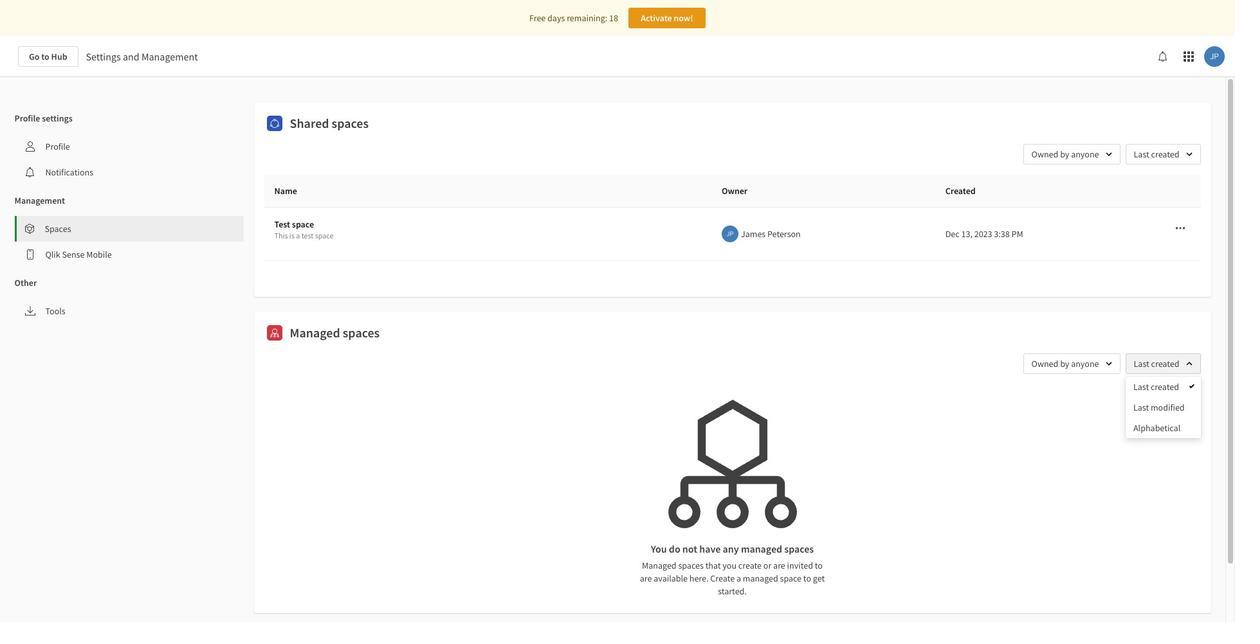 Task type: describe. For each thing, give the bounding box(es) containing it.
last inside field
[[1134, 358, 1149, 370]]

qlik sense mobile
[[45, 249, 112, 261]]

a inside you do not have any managed spaces managed spaces that you create or are invited to are available here. create a managed space to get started.
[[737, 573, 741, 585]]

a inside the test space this is a test space
[[296, 231, 300, 241]]

other
[[14, 277, 37, 289]]

test
[[274, 219, 290, 230]]

activate now!
[[641, 12, 693, 24]]

3:38
[[994, 228, 1010, 240]]

last for last created element
[[1134, 382, 1149, 393]]

alphabetical element
[[1134, 423, 1181, 434]]

test space this is a test space
[[274, 219, 334, 241]]

pm
[[1012, 228, 1023, 240]]

shared spaces
[[290, 115, 369, 131]]

do
[[669, 543, 680, 556]]

dec
[[946, 228, 960, 240]]

free
[[530, 12, 546, 24]]

managed spaces
[[290, 325, 380, 341]]

james
[[741, 228, 766, 240]]

1 horizontal spatial management
[[141, 50, 198, 63]]

and
[[123, 50, 139, 63]]

james peterson image
[[722, 226, 739, 242]]

2 last created from the top
[[1134, 382, 1179, 393]]

1 horizontal spatial are
[[773, 560, 785, 572]]

peterson
[[768, 228, 801, 240]]

profile for profile
[[45, 141, 70, 152]]

0 vertical spatial managed
[[290, 325, 340, 341]]

or
[[764, 560, 772, 572]]

1 horizontal spatial to
[[803, 573, 811, 585]]

days
[[548, 12, 565, 24]]

here.
[[690, 573, 709, 585]]

now!
[[674, 12, 693, 24]]

this
[[274, 231, 288, 241]]

18
[[609, 12, 618, 24]]

started.
[[718, 586, 747, 597]]

qlik
[[45, 249, 60, 261]]

spaces
[[45, 223, 71, 235]]

dec 13, 2023 3:38 pm
[[946, 228, 1023, 240]]

go to hub
[[29, 51, 67, 62]]

tools link
[[14, 299, 244, 324]]

create
[[738, 560, 762, 572]]

settings and management
[[86, 50, 198, 63]]

you do not have any managed spaces managed spaces that you create or are invited to are available here. create a managed space to get started.
[[640, 543, 825, 597]]

you
[[651, 543, 667, 556]]

go to hub link
[[18, 46, 78, 67]]

get
[[813, 573, 825, 585]]

tools
[[45, 306, 65, 317]]

profile link
[[14, 134, 244, 160]]

last modified element
[[1134, 402, 1185, 414]]

1 vertical spatial managed
[[743, 573, 778, 585]]



Task type: vqa. For each thing, say whether or not it's contained in the screenshot.
ALSO
no



Task type: locate. For each thing, give the bounding box(es) containing it.
management up spaces
[[14, 195, 65, 207]]

available
[[654, 573, 688, 585]]

0 vertical spatial profile
[[14, 113, 40, 124]]

not
[[683, 543, 697, 556]]

are left available
[[640, 573, 652, 585]]

notifications
[[45, 167, 93, 178]]

1 vertical spatial last created
[[1134, 382, 1179, 393]]

3 last from the top
[[1134, 402, 1149, 414]]

more actions element
[[1159, 175, 1201, 207]]

shared
[[290, 115, 329, 131]]

last down last created element
[[1134, 402, 1149, 414]]

management right and
[[141, 50, 198, 63]]

to up get in the bottom of the page
[[815, 560, 823, 572]]

activate
[[641, 12, 672, 24]]

to
[[41, 51, 49, 62], [815, 560, 823, 572], [803, 573, 811, 585]]

1 vertical spatial profile
[[45, 141, 70, 152]]

0 horizontal spatial management
[[14, 195, 65, 207]]

notifications link
[[14, 160, 244, 185]]

managed
[[741, 543, 782, 556], [743, 573, 778, 585]]

space down invited
[[780, 573, 802, 585]]

1 vertical spatial management
[[14, 195, 65, 207]]

any
[[723, 543, 739, 556]]

profile up notifications
[[45, 141, 70, 152]]

0 vertical spatial last created
[[1134, 358, 1180, 370]]

space up test at the top left
[[292, 219, 314, 230]]

0 horizontal spatial profile
[[14, 113, 40, 124]]

qlik sense mobile link
[[14, 242, 244, 268]]

james peterson
[[741, 228, 801, 240]]

go
[[29, 51, 40, 62]]

last up last created element
[[1134, 358, 1149, 370]]

0 horizontal spatial to
[[41, 51, 49, 62]]

2 vertical spatial space
[[780, 573, 802, 585]]

2 horizontal spatial space
[[780, 573, 802, 585]]

are right or
[[773, 560, 785, 572]]

managed up or
[[741, 543, 782, 556]]

1 horizontal spatial profile
[[45, 141, 70, 152]]

profile settings
[[14, 113, 73, 124]]

a up started.
[[737, 573, 741, 585]]

management
[[141, 50, 198, 63], [14, 195, 65, 207]]

create
[[710, 573, 735, 585]]

1 last from the top
[[1134, 358, 1149, 370]]

1 horizontal spatial a
[[737, 573, 741, 585]]

free days remaining: 18
[[530, 12, 618, 24]]

settings
[[42, 113, 73, 124]]

created
[[946, 185, 976, 197]]

1 last created from the top
[[1134, 358, 1180, 370]]

managed down or
[[743, 573, 778, 585]]

list box containing last created
[[1126, 377, 1201, 439]]

spaces
[[332, 115, 369, 131], [343, 325, 380, 341], [784, 543, 814, 556], [678, 560, 704, 572]]

2023
[[974, 228, 992, 240]]

last created
[[1134, 358, 1180, 370], [1134, 382, 1179, 393]]

created
[[1151, 358, 1180, 370], [1151, 382, 1179, 393]]

1 horizontal spatial managed
[[642, 560, 677, 572]]

to right go
[[41, 51, 49, 62]]

space
[[292, 219, 314, 230], [315, 231, 334, 241], [780, 573, 802, 585]]

0 horizontal spatial a
[[296, 231, 300, 241]]

2 last from the top
[[1134, 382, 1149, 393]]

0 horizontal spatial space
[[292, 219, 314, 230]]

1 horizontal spatial space
[[315, 231, 334, 241]]

test
[[302, 231, 314, 241]]

0 horizontal spatial are
[[640, 573, 652, 585]]

hub
[[51, 51, 67, 62]]

space inside you do not have any managed spaces managed spaces that you create or are invited to are available here. create a managed space to get started.
[[780, 573, 802, 585]]

0 vertical spatial are
[[773, 560, 785, 572]]

managed inside you do not have any managed spaces managed spaces that you create or are invited to are available here. create a managed space to get started.
[[642, 560, 677, 572]]

to left get in the bottom of the page
[[803, 573, 811, 585]]

is
[[289, 231, 295, 241]]

are
[[773, 560, 785, 572], [640, 573, 652, 585]]

0 vertical spatial a
[[296, 231, 300, 241]]

that
[[706, 560, 721, 572]]

profile for profile settings
[[14, 113, 40, 124]]

0 vertical spatial managed
[[741, 543, 782, 556]]

invited
[[787, 560, 813, 572]]

space right test at the top left
[[315, 231, 334, 241]]

managed
[[290, 325, 340, 341], [642, 560, 677, 572]]

13,
[[961, 228, 973, 240]]

last created up last modified element
[[1134, 382, 1179, 393]]

last up last modified element
[[1134, 382, 1149, 393]]

created up last created element
[[1151, 358, 1180, 370]]

1 vertical spatial created
[[1151, 382, 1179, 393]]

sense
[[62, 249, 85, 261]]

2 vertical spatial to
[[803, 573, 811, 585]]

0 vertical spatial management
[[141, 50, 198, 63]]

name
[[274, 185, 297, 197]]

0 vertical spatial last
[[1134, 358, 1149, 370]]

last created inside field
[[1134, 358, 1180, 370]]

mobile
[[86, 249, 112, 261]]

profile left "settings" on the top left of page
[[14, 113, 40, 124]]

last for last modified element
[[1134, 402, 1149, 414]]

you
[[723, 560, 737, 572]]

last
[[1134, 358, 1149, 370], [1134, 382, 1149, 393], [1134, 402, 1149, 414]]

a
[[296, 231, 300, 241], [737, 573, 741, 585]]

remaining:
[[567, 12, 607, 24]]

settings
[[86, 50, 121, 63]]

alphabetical
[[1134, 423, 1181, 434]]

owner
[[722, 185, 748, 197]]

profile
[[14, 113, 40, 124], [45, 141, 70, 152]]

last created element
[[1134, 382, 1179, 393]]

modified
[[1151, 402, 1185, 414]]

1 vertical spatial to
[[815, 560, 823, 572]]

Last created field
[[1126, 354, 1201, 374]]

1 vertical spatial managed
[[642, 560, 677, 572]]

a right is
[[296, 231, 300, 241]]

0 vertical spatial space
[[292, 219, 314, 230]]

1 vertical spatial last
[[1134, 382, 1149, 393]]

last modified
[[1134, 402, 1185, 414]]

1 vertical spatial are
[[640, 573, 652, 585]]

1 vertical spatial a
[[737, 573, 741, 585]]

activate now! link
[[629, 8, 706, 28]]

spaces link
[[16, 216, 244, 242]]

list box
[[1126, 377, 1201, 439]]

created up modified on the right bottom
[[1151, 382, 1179, 393]]

0 horizontal spatial managed
[[290, 325, 340, 341]]

2 horizontal spatial to
[[815, 560, 823, 572]]

created inside last created field
[[1151, 358, 1180, 370]]

0 vertical spatial to
[[41, 51, 49, 62]]

2 vertical spatial last
[[1134, 402, 1149, 414]]

0 vertical spatial created
[[1151, 358, 1180, 370]]

1 vertical spatial space
[[315, 231, 334, 241]]

have
[[699, 543, 721, 556]]

last created up last created element
[[1134, 358, 1180, 370]]



